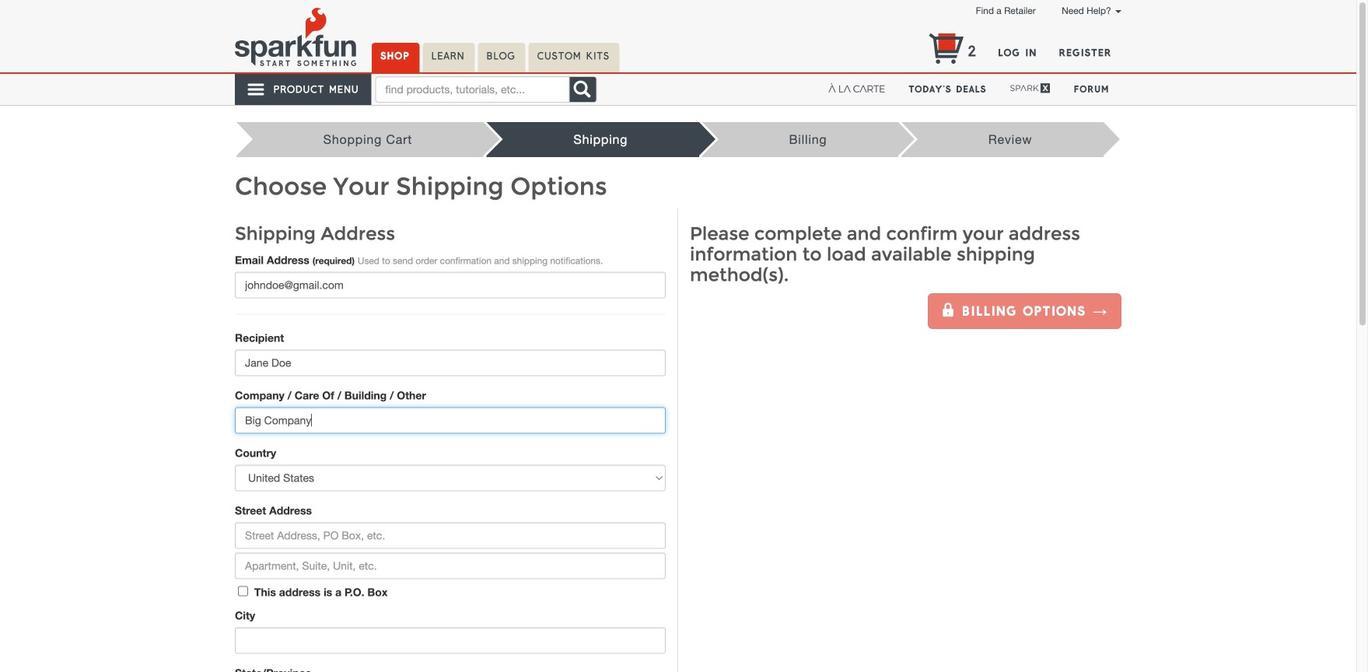 Task type: describe. For each thing, give the bounding box(es) containing it.
checkout progress element
[[235, 122, 1105, 157]]

Street Address, PO Box, etc. text field
[[235, 522, 666, 549]]

hamburger image
[[247, 80, 266, 99]]

find products, tutorials, etc... text field
[[375, 76, 570, 103]]

jane@example.com email field
[[235, 272, 666, 298]]

Apartment, Suite, Unit, etc. text field
[[235, 553, 666, 579]]



Task type: vqa. For each thing, say whether or not it's contained in the screenshot.
checkout progress element
yes



Task type: locate. For each thing, give the bounding box(es) containing it.
lock image
[[941, 303, 957, 317]]

None text field
[[235, 627, 666, 654]]

None text field
[[235, 407, 666, 434]]

None checkbox
[[238, 586, 248, 596]]

Jane Doe text field
[[235, 350, 666, 376]]



